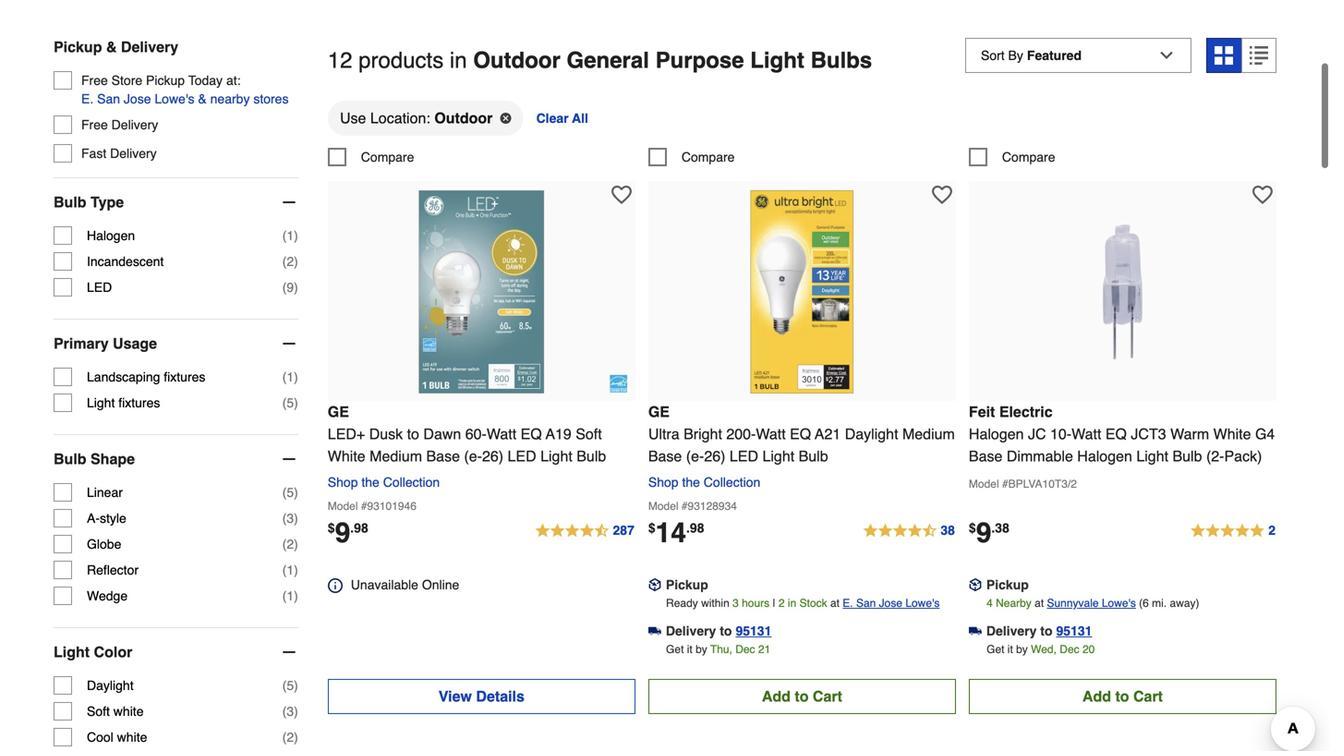 Task type: describe. For each thing, give the bounding box(es) containing it.
use
[[340, 109, 366, 126]]

list view image
[[1250, 46, 1268, 65]]

primary
[[54, 335, 109, 352]]

# for ultra bright 200-watt eq a21 daylight medium base (e-26) led light bulb
[[682, 500, 688, 513]]

dec for 21
[[736, 643, 755, 656]]

all
[[572, 111, 588, 126]]

light color
[[54, 644, 132, 661]]

pack)
[[1225, 448, 1262, 465]]

pickup & delivery
[[54, 38, 178, 56]]

shop the collection for 26)
[[648, 475, 761, 490]]

color
[[94, 644, 132, 661]]

delivery down the ready at bottom right
[[666, 623, 716, 638]]

1 horizontal spatial lowe's
[[906, 597, 940, 610]]

medium inside ge ultra bright 200-watt eq a21 daylight medium base (e-26) led light bulb
[[903, 425, 955, 442]]

95131 for 21
[[736, 623, 772, 638]]

store
[[111, 73, 142, 88]]

style
[[100, 511, 126, 526]]

95131 button for 21
[[736, 622, 772, 640]]

delivery up "fast delivery"
[[111, 117, 158, 132]]

minus image for light color
[[280, 643, 298, 662]]

.98 for 9
[[350, 520, 368, 535]]

9 for $ 9 .38
[[976, 517, 992, 549]]

base inside ge led+ dusk to dawn 60-watt eq a19 soft white medium base (e-26) led light bulb
[[426, 448, 460, 465]]

within
[[701, 597, 730, 610]]

bulb inside feit electric halogen jc 10-watt eq jct3 warm white g4 base dimmable halogen light bulb (2-pack)
[[1173, 448, 1202, 465]]

bulb inside ge led+ dusk to dawn 60-watt eq a19 soft white medium base (e-26) led light bulb
[[577, 448, 606, 465]]

200-
[[726, 425, 756, 442]]

) for led
[[294, 280, 298, 295]]

2 for incandescent
[[287, 254, 294, 269]]

1 vertical spatial daylight
[[87, 678, 134, 693]]

( for reflector
[[282, 563, 287, 577]]

2 add to cart from the left
[[1083, 688, 1163, 705]]

feit electric halogen jc 10-watt eq jct3 warm white g4 base dimmable halogen light bulb (2-pack)
[[969, 403, 1275, 465]]

1 for reflector
[[287, 563, 294, 577]]

) for halogen
[[294, 228, 298, 243]]

e. san jose lowe's & nearby stores button
[[81, 90, 289, 108]]

ge ultra bright 200-watt eq a21 daylight medium base (e-26) led light bulb image
[[701, 190, 904, 393]]

( for linear
[[282, 485, 287, 500]]

cool white
[[87, 730, 147, 745]]

delivery to 95131 for thu, dec 21
[[666, 623, 772, 638]]

view details
[[439, 688, 525, 705]]

model # 93101946
[[328, 500, 417, 513]]

3 for shape
[[287, 511, 294, 526]]

( for daylight
[[282, 678, 287, 693]]

60-
[[465, 425, 487, 442]]

( for soft white
[[282, 704, 287, 719]]

dusk
[[369, 425, 403, 442]]

|
[[773, 597, 776, 610]]

) for a-style
[[294, 511, 298, 526]]

2 button
[[1190, 520, 1277, 542]]

type
[[91, 194, 124, 211]]

( for cool white
[[282, 730, 287, 745]]

compare for 5005477785 element
[[1002, 150, 1056, 164]]

4.5 stars image for 14
[[862, 520, 956, 542]]

globe
[[87, 537, 121, 552]]

bulb shape button
[[54, 435, 298, 483]]

to inside ge led+ dusk to dawn 60-watt eq a19 soft white medium base (e-26) led light bulb
[[407, 425, 419, 442]]

soft inside ge led+ dusk to dawn 60-watt eq a19 soft white medium base (e-26) led light bulb
[[576, 425, 602, 442]]

9 for ( 9 )
[[287, 280, 294, 295]]

bulb type button
[[54, 178, 298, 226]]

eq inside ge ultra bright 200-watt eq a21 daylight medium base (e-26) led light bulb
[[790, 425, 811, 442]]

5005477785 element
[[969, 148, 1056, 166]]

by for wed,
[[1016, 643, 1028, 656]]

bulbs
[[811, 48, 872, 73]]

unavailable
[[351, 577, 418, 592]]

energy star qualified image
[[610, 375, 628, 393]]

) for wedge
[[294, 589, 298, 603]]

electric
[[999, 403, 1053, 420]]

light color button
[[54, 628, 298, 676]]

(6
[[1139, 597, 1149, 610]]

landscaping
[[87, 370, 160, 384]]

fixtures for light fixtures
[[118, 395, 160, 410]]

( 3 ) for light color
[[282, 704, 298, 719]]

today
[[188, 73, 223, 88]]

model # bplva10t3/2
[[969, 478, 1077, 490]]

truck filled image for get it by thu, dec 21
[[648, 625, 661, 638]]

pickup up the ready at bottom right
[[666, 577, 708, 592]]

0 horizontal spatial halogen
[[87, 228, 135, 243]]

287
[[613, 523, 635, 538]]

1003123634 element
[[648, 148, 735, 166]]

( for halogen
[[282, 228, 287, 243]]

a-
[[87, 511, 100, 526]]

hours
[[742, 597, 770, 610]]

clear
[[536, 111, 569, 126]]

lowe's inside e. san jose lowe's & nearby stores button
[[155, 92, 194, 106]]

$ 14 .98
[[648, 517, 704, 549]]

4 nearby at sunnyvale lowe's (6 mi. away)
[[987, 597, 1200, 610]]

list box containing use location:
[[328, 100, 1277, 148]]

ultra
[[648, 425, 680, 442]]

watt inside feit electric halogen jc 10-watt eq jct3 warm white g4 base dimmable halogen light bulb (2-pack)
[[1072, 425, 1102, 442]]

bplva10t3/2
[[1008, 478, 1077, 490]]

1001045620 element
[[328, 148, 414, 166]]

38 button
[[862, 520, 956, 542]]

bulb inside button
[[54, 450, 86, 468]]

model for ultra bright 200-watt eq a21 daylight medium base (e-26) led light bulb
[[648, 500, 679, 513]]

1 add from the left
[[762, 688, 791, 705]]

( 3 ) for bulb shape
[[282, 511, 298, 526]]

pickup up nearby in the right bottom of the page
[[987, 577, 1029, 592]]

jct3
[[1131, 425, 1166, 442]]

pickup up the e. san jose lowe's & nearby stores
[[146, 73, 185, 88]]

actual price $14.98 element
[[648, 517, 704, 549]]

0 horizontal spatial led
[[87, 280, 112, 295]]

95131 button for 20
[[1056, 622, 1092, 640]]

( for incandescent
[[282, 254, 287, 269]]

21
[[758, 643, 771, 656]]

mi.
[[1152, 597, 1167, 610]]

light inside ge ultra bright 200-watt eq a21 daylight medium base (e-26) led light bulb
[[763, 448, 795, 465]]

bright
[[684, 425, 722, 442]]

truck filled image for get it by wed, dec 20
[[969, 625, 982, 638]]

( 2 ) for light color
[[282, 730, 298, 745]]

heart outline image
[[932, 185, 952, 205]]

1 add to cart from the left
[[762, 688, 843, 705]]

collection for 26)
[[704, 475, 761, 490]]

0 horizontal spatial in
[[450, 48, 467, 73]]

1 5 from the top
[[287, 395, 294, 410]]

2 cart from the left
[[1134, 688, 1163, 705]]

14
[[656, 517, 686, 549]]

watt inside ge ultra bright 200-watt eq a21 daylight medium base (e-26) led light bulb
[[756, 425, 786, 442]]

( 1 ) for landscaping fixtures
[[282, 370, 298, 384]]

$ 9 .38
[[969, 517, 1010, 549]]

bulb inside button
[[54, 194, 86, 211]]

view details link
[[328, 679, 635, 714]]

daylight inside ge ultra bright 200-watt eq a21 daylight medium base (e-26) led light bulb
[[845, 425, 898, 442]]

1 ( 5 ) from the top
[[282, 395, 298, 410]]

1 add to cart button from the left
[[648, 679, 956, 714]]

close circle filled image
[[500, 113, 511, 124]]

bulb inside ge ultra bright 200-watt eq a21 daylight medium base (e-26) led light bulb
[[799, 448, 828, 465]]

5 for light color
[[287, 678, 294, 693]]

$ for $ 9 .98
[[328, 520, 335, 535]]

2 add to cart button from the left
[[969, 679, 1277, 714]]

0 horizontal spatial soft
[[87, 704, 110, 719]]

thu,
[[710, 643, 733, 656]]

dawn
[[423, 425, 461, 442]]

1 heart outline image from the left
[[611, 185, 632, 205]]

1 vertical spatial in
[[788, 597, 797, 610]]

) for cool white
[[294, 730, 298, 745]]

warm
[[1171, 425, 1209, 442]]

san inside e. san jose lowe's & nearby stores button
[[97, 92, 120, 106]]

delivery to 95131 for wed, dec 20
[[987, 623, 1092, 638]]

1 for wedge
[[287, 589, 294, 603]]

jc
[[1028, 425, 1046, 442]]

ready
[[666, 597, 698, 610]]

free delivery
[[81, 117, 158, 132]]

free store pickup today at:
[[81, 73, 241, 88]]

( 5 ) for shape
[[282, 485, 298, 500]]

287 button
[[534, 520, 635, 542]]

nearby
[[210, 92, 250, 106]]

use location: outdoor
[[340, 109, 493, 126]]

g4
[[1255, 425, 1275, 442]]

white inside feit electric halogen jc 10-watt eq jct3 warm white g4 base dimmable halogen light bulb (2-pack)
[[1214, 425, 1251, 442]]

38
[[941, 523, 955, 538]]

medium inside ge led+ dusk to dawn 60-watt eq a19 soft white medium base (e-26) led light bulb
[[370, 448, 422, 465]]

(e- inside ge led+ dusk to dawn 60-watt eq a19 soft white medium base (e-26) led light bulb
[[464, 448, 482, 465]]

1 vertical spatial halogen
[[969, 425, 1024, 442]]

( 1 ) for wedge
[[282, 589, 298, 603]]

( for a-style
[[282, 511, 287, 526]]

shape
[[91, 450, 135, 468]]

reflector
[[87, 563, 139, 577]]

1 vertical spatial san
[[856, 597, 876, 610]]

bulb shape
[[54, 450, 135, 468]]

2 vertical spatial halogen
[[1077, 448, 1133, 465]]

5 stars image
[[1190, 520, 1277, 542]]

model # 93128934
[[648, 500, 737, 513]]

actual price $9.38 element
[[969, 517, 1010, 549]]

2 inside 5 stars "image"
[[1269, 523, 1276, 538]]

feit
[[969, 403, 995, 420]]

) for daylight
[[294, 678, 298, 693]]

white for cool white
[[117, 730, 147, 745]]

get it by wed, dec 20
[[987, 643, 1095, 656]]

soft white
[[87, 704, 144, 719]]

e. inside button
[[81, 92, 94, 106]]

light inside 'button'
[[54, 644, 90, 661]]

sunnyvale lowe's button
[[1047, 594, 1136, 612]]

1 cart from the left
[[813, 688, 843, 705]]

1 for halogen
[[287, 228, 294, 243]]

nearby
[[996, 597, 1032, 610]]

) for soft white
[[294, 704, 298, 719]]



Task type: locate. For each thing, give the bounding box(es) containing it.
0 vertical spatial soft
[[576, 425, 602, 442]]

1 horizontal spatial $
[[648, 520, 656, 535]]

0 horizontal spatial cart
[[813, 688, 843, 705]]

1 horizontal spatial truck filled image
[[969, 625, 982, 638]]

view
[[439, 688, 472, 705]]

( for globe
[[282, 537, 287, 552]]

white up pack)
[[1214, 425, 1251, 442]]

3 watt from the left
[[1072, 425, 1102, 442]]

7 ( from the top
[[282, 511, 287, 526]]

0 horizontal spatial by
[[696, 643, 707, 656]]

4 ( 1 ) from the top
[[282, 589, 298, 603]]

usage
[[113, 335, 157, 352]]

# up .38
[[1002, 478, 1008, 490]]

light fixtures
[[87, 395, 160, 410]]

1 horizontal spatial 26)
[[704, 448, 726, 465]]

1 horizontal spatial jose
[[879, 597, 903, 610]]

0 horizontal spatial white
[[328, 448, 366, 465]]

1 26) from the left
[[482, 448, 504, 465]]

4 ( from the top
[[282, 370, 287, 384]]

20
[[1083, 643, 1095, 656]]

3 ( 2 ) from the top
[[282, 730, 298, 745]]

san
[[97, 92, 120, 106], [856, 597, 876, 610]]

it for wed, dec 20
[[1008, 643, 1013, 656]]

fixtures down landscaping fixtures
[[118, 395, 160, 410]]

e. san jose lowe's & nearby stores
[[81, 92, 289, 106]]

white up cool white on the left bottom
[[113, 704, 144, 719]]

jose down the store
[[124, 92, 151, 106]]

0 horizontal spatial shop the collection link
[[328, 475, 447, 490]]

# up $ 14 .98
[[682, 500, 688, 513]]

2 4.5 stars image from the left
[[862, 520, 956, 542]]

$ for $ 9 .38
[[969, 520, 976, 535]]

3 ( 5 ) from the top
[[282, 678, 298, 693]]

lowe's down 'free store pickup today at:'
[[155, 92, 194, 106]]

0 horizontal spatial base
[[426, 448, 460, 465]]

0 horizontal spatial at
[[831, 597, 840, 610]]

halogen down feit
[[969, 425, 1024, 442]]

1 horizontal spatial &
[[198, 92, 207, 106]]

2 collection from the left
[[704, 475, 761, 490]]

daylight
[[845, 425, 898, 442], [87, 678, 134, 693]]

2 95131 button from the left
[[1056, 622, 1092, 640]]

1 horizontal spatial medium
[[903, 425, 955, 442]]

$ right 38
[[969, 520, 976, 535]]

shop the collection link up 93101946
[[328, 475, 447, 490]]

fixtures for landscaping fixtures
[[164, 370, 205, 384]]

0 horizontal spatial daylight
[[87, 678, 134, 693]]

soft right a19
[[576, 425, 602, 442]]

2 (e- from the left
[[686, 448, 704, 465]]

26) inside ge ultra bright 200-watt eq a21 daylight medium base (e-26) led light bulb
[[704, 448, 726, 465]]

3 for color
[[287, 704, 294, 719]]

1 horizontal spatial (e-
[[686, 448, 704, 465]]

dec for 20
[[1060, 643, 1080, 656]]

0 horizontal spatial 95131
[[736, 623, 772, 638]]

2 it from the left
[[1008, 643, 1013, 656]]

primary usage
[[54, 335, 157, 352]]

pickup image
[[969, 578, 982, 591]]

ge led+ dusk to dawn 60-watt eq a19 soft white medium base (e-26) led light bulb image
[[380, 190, 583, 393]]

ge inside ge led+ dusk to dawn 60-watt eq a19 soft white medium base (e-26) led light bulb
[[328, 403, 349, 420]]

1 ( 2 ) from the top
[[282, 254, 298, 269]]

$ right 287
[[648, 520, 656, 535]]

clear all
[[536, 111, 588, 126]]

shop the collection up 93128934
[[648, 475, 761, 490]]

1 vertical spatial 5
[[287, 485, 294, 500]]

0 vertical spatial jose
[[124, 92, 151, 106]]

base down dawn
[[426, 448, 460, 465]]

truck filled image down pickup icon
[[969, 625, 982, 638]]

at right nearby in the right bottom of the page
[[1035, 597, 1044, 610]]

it
[[687, 643, 693, 656], [1008, 643, 1013, 656]]

1 vertical spatial &
[[198, 92, 207, 106]]

2 truck filled image from the left
[[969, 625, 982, 638]]

1 .98 from the left
[[350, 520, 368, 535]]

1 1 from the top
[[287, 228, 294, 243]]

5 ( from the top
[[282, 395, 287, 410]]

add to cart button down 20 at the right
[[969, 679, 1277, 714]]

(e- inside ge ultra bright 200-watt eq a21 daylight medium base (e-26) led light bulb
[[686, 448, 704, 465]]

products
[[359, 48, 444, 73]]

eq inside ge led+ dusk to dawn 60-watt eq a19 soft white medium base (e-26) led light bulb
[[521, 425, 542, 442]]

$ inside $ 9 .98
[[328, 520, 335, 535]]

2 minus image from the top
[[280, 643, 298, 662]]

watt right jc
[[1072, 425, 1102, 442]]

( 1 ) for reflector
[[282, 563, 298, 577]]

1 vertical spatial minus image
[[280, 643, 298, 662]]

5 ) from the top
[[294, 395, 298, 410]]

( for wedge
[[282, 589, 287, 603]]

0 horizontal spatial 26)
[[482, 448, 504, 465]]

3 ) from the top
[[294, 280, 298, 295]]

stores
[[253, 92, 289, 106]]

watt left a21 at bottom
[[756, 425, 786, 442]]

2 95131 from the left
[[1056, 623, 1092, 638]]

free
[[81, 73, 108, 88], [81, 117, 108, 132]]

e.
[[81, 92, 94, 106], [843, 597, 853, 610]]

get it by thu, dec 21
[[666, 643, 771, 656]]

) for incandescent
[[294, 254, 298, 269]]

add to cart down 20 at the right
[[1083, 688, 1163, 705]]

2 1 from the top
[[287, 370, 294, 384]]

1 vertical spatial outdoor
[[434, 109, 493, 126]]

jose inside e. san jose lowe's & nearby stores button
[[124, 92, 151, 106]]

26) inside ge led+ dusk to dawn 60-watt eq a19 soft white medium base (e-26) led light bulb
[[482, 448, 504, 465]]

0 vertical spatial free
[[81, 73, 108, 88]]

model up .38
[[969, 478, 999, 490]]

1 4.5 stars image from the left
[[534, 520, 635, 542]]

1 horizontal spatial add to cart
[[1083, 688, 1163, 705]]

outdoor inside list box
[[434, 109, 493, 126]]

white
[[1214, 425, 1251, 442], [328, 448, 366, 465]]

2 ) from the top
[[294, 254, 298, 269]]

12 ) from the top
[[294, 704, 298, 719]]

2 at from the left
[[1035, 597, 1044, 610]]

collection for medium
[[383, 475, 440, 490]]

san right stock
[[856, 597, 876, 610]]

wed,
[[1031, 643, 1057, 656]]

2 5 from the top
[[287, 485, 294, 500]]

watt inside ge led+ dusk to dawn 60-watt eq a19 soft white medium base (e-26) led light bulb
[[487, 425, 517, 442]]

at right stock
[[831, 597, 840, 610]]

& inside button
[[198, 92, 207, 106]]

outdoor up close circle filled icon
[[473, 48, 561, 73]]

daylight right a21 at bottom
[[845, 425, 898, 442]]

2 eq from the left
[[790, 425, 811, 442]]

0 vertical spatial white
[[1214, 425, 1251, 442]]

( 5 ) for color
[[282, 678, 298, 693]]

1
[[287, 228, 294, 243], [287, 370, 294, 384], [287, 563, 294, 577], [287, 589, 294, 603]]

shop the collection link for 26)
[[648, 475, 768, 490]]

1 shop the collection from the left
[[328, 475, 440, 490]]

jose down the 38 button
[[879, 597, 903, 610]]

ge up ultra
[[648, 403, 670, 420]]

add to cart down the 21
[[762, 688, 843, 705]]

ge led+ dusk to dawn 60-watt eq a19 soft white medium base (e-26) led light bulb
[[328, 403, 606, 465]]

4.5 stars image for 9
[[534, 520, 635, 542]]

minus image inside light color 'button'
[[280, 643, 298, 662]]

1 horizontal spatial 4.5 stars image
[[862, 520, 956, 542]]

12 ( from the top
[[282, 704, 287, 719]]

compare inside 1001045620 element
[[361, 150, 414, 164]]

purpose
[[656, 48, 744, 73]]

1 vertical spatial soft
[[87, 704, 110, 719]]

1 dec from the left
[[736, 643, 755, 656]]

white inside ge led+ dusk to dawn 60-watt eq a19 soft white medium base (e-26) led light bulb
[[328, 448, 366, 465]]

delivery down free delivery
[[110, 146, 157, 161]]

6 ) from the top
[[294, 485, 298, 500]]

(e- down bright on the bottom of the page
[[686, 448, 704, 465]]

eq left jct3
[[1106, 425, 1127, 442]]

) for reflector
[[294, 563, 298, 577]]

ge inside ge ultra bright 200-watt eq a21 daylight medium base (e-26) led light bulb
[[648, 403, 670, 420]]

13 ( from the top
[[282, 730, 287, 745]]

add down the 21
[[762, 688, 791, 705]]

delivery to 95131
[[666, 623, 772, 638], [987, 623, 1092, 638]]

eq inside feit electric halogen jc 10-watt eq jct3 warm white g4 base dimmable halogen light bulb (2-pack)
[[1106, 425, 1127, 442]]

list box
[[328, 100, 1277, 148]]

2 horizontal spatial $
[[969, 520, 976, 535]]

.98 inside $ 9 .98
[[350, 520, 368, 535]]

2 26) from the left
[[704, 448, 726, 465]]

3
[[287, 511, 294, 526], [733, 597, 739, 610], [287, 704, 294, 719]]

details
[[476, 688, 525, 705]]

6 ( from the top
[[282, 485, 287, 500]]

free for free store pickup today at:
[[81, 73, 108, 88]]

1 horizontal spatial by
[[1016, 643, 1028, 656]]

clear all button
[[535, 100, 590, 137]]

1 vertical spatial white
[[328, 448, 366, 465]]

1 vertical spatial fixtures
[[118, 395, 160, 410]]

26) down bright on the bottom of the page
[[704, 448, 726, 465]]

actual price $9.98 element
[[328, 517, 368, 549]]

online
[[422, 577, 459, 592]]

1 truck filled image from the left
[[648, 625, 661, 638]]

0 vertical spatial white
[[113, 704, 144, 719]]

shop the collection for medium
[[328, 475, 440, 490]]

general
[[567, 48, 649, 73]]

2 .98 from the left
[[686, 520, 704, 535]]

1 horizontal spatial cart
[[1134, 688, 1163, 705]]

3 eq from the left
[[1106, 425, 1127, 442]]

0 horizontal spatial watt
[[487, 425, 517, 442]]

2
[[287, 254, 294, 269], [1269, 523, 1276, 538], [287, 537, 294, 552], [779, 597, 785, 610], [287, 730, 294, 745]]

5
[[287, 395, 294, 410], [287, 485, 294, 500], [287, 678, 294, 693]]

lowe's left 4
[[906, 597, 940, 610]]

lowe's left (6
[[1102, 597, 1136, 610]]

shop the collection up 93101946
[[328, 475, 440, 490]]

led inside ge led+ dusk to dawn 60-watt eq a19 soft white medium base (e-26) led light bulb
[[508, 448, 536, 465]]

bulb type
[[54, 194, 124, 211]]

e. right stock
[[843, 597, 853, 610]]

pickup image
[[648, 578, 661, 591]]

9 for $ 9 .98
[[335, 517, 350, 549]]

2 $ from the left
[[648, 520, 656, 535]]

it left 'thu,'
[[687, 643, 693, 656]]

2 free from the top
[[81, 117, 108, 132]]

model up 14
[[648, 500, 679, 513]]

minus image
[[280, 193, 298, 212], [280, 643, 298, 662]]

white down soft white
[[117, 730, 147, 745]]

in right products
[[450, 48, 467, 73]]

the for (e-
[[682, 475, 700, 490]]

0 horizontal spatial jose
[[124, 92, 151, 106]]

1 horizontal spatial .98
[[686, 520, 704, 535]]

0 horizontal spatial .98
[[350, 520, 368, 535]]

watt left a19
[[487, 425, 517, 442]]

dec left the 21
[[736, 643, 755, 656]]

.98 inside $ 14 .98
[[686, 520, 704, 535]]

) for linear
[[294, 485, 298, 500]]

minus image inside primary usage button
[[280, 335, 298, 353]]

0 horizontal spatial $
[[328, 520, 335, 535]]

2 heart outline image from the left
[[1253, 185, 1273, 205]]

95131 up 20 at the right
[[1056, 623, 1092, 638]]

$
[[328, 520, 335, 535], [648, 520, 656, 535], [969, 520, 976, 535]]

.38
[[992, 520, 1010, 535]]

0 horizontal spatial it
[[687, 643, 693, 656]]

9 ( from the top
[[282, 563, 287, 577]]

3 compare from the left
[[1002, 150, 1056, 164]]

base inside feit electric halogen jc 10-watt eq jct3 warm white g4 base dimmable halogen light bulb (2-pack)
[[969, 448, 1003, 465]]

2 horizontal spatial base
[[969, 448, 1003, 465]]

compare for 1001045620 element
[[361, 150, 414, 164]]

95131 up the 21
[[736, 623, 772, 638]]

2 compare from the left
[[682, 150, 735, 164]]

1 ge from the left
[[328, 403, 349, 420]]

0 vertical spatial 5
[[287, 395, 294, 410]]

2 shop the collection link from the left
[[648, 475, 768, 490]]

1 ( 1 ) from the top
[[282, 228, 298, 243]]

$ inside $ 14 .98
[[648, 520, 656, 535]]

2 horizontal spatial led
[[730, 448, 759, 465]]

primary usage button
[[54, 320, 298, 368]]

soft up cool
[[87, 704, 110, 719]]

eq left a21 at bottom
[[790, 425, 811, 442]]

2 add from the left
[[1083, 688, 1111, 705]]

3 ( 1 ) from the top
[[282, 563, 298, 577]]

add to cart button
[[648, 679, 956, 714], [969, 679, 1277, 714]]

1 vertical spatial white
[[117, 730, 147, 745]]

daylight up soft white
[[87, 678, 134, 693]]

incandescent
[[87, 254, 164, 269]]

1 vertical spatial free
[[81, 117, 108, 132]]

0 vertical spatial e.
[[81, 92, 94, 106]]

2 shop the collection from the left
[[648, 475, 761, 490]]

2 vertical spatial 3
[[287, 704, 294, 719]]

it left 'wed,'
[[1008, 643, 1013, 656]]

2 the from the left
[[682, 475, 700, 490]]

$ inside $ 9 .38
[[969, 520, 976, 535]]

1 horizontal spatial dec
[[1060, 643, 1080, 656]]

ge for ge led+ dusk to dawn 60-watt eq a19 soft white medium base (e-26) led light bulb
[[328, 403, 349, 420]]

(e- down 60- on the bottom left of page
[[464, 448, 482, 465]]

1 vertical spatial 3
[[733, 597, 739, 610]]

.98 for 14
[[686, 520, 704, 535]]

a19
[[546, 425, 572, 442]]

in right the |
[[788, 597, 797, 610]]

.98 down model # 93128934
[[686, 520, 704, 535]]

collection up 93128934
[[704, 475, 761, 490]]

2 ( 3 ) from the top
[[282, 704, 298, 719]]

pickup
[[54, 38, 102, 56], [146, 73, 185, 88], [666, 577, 708, 592], [987, 577, 1029, 592]]

0 vertical spatial ( 3 )
[[282, 511, 298, 526]]

8 ) from the top
[[294, 537, 298, 552]]

95131 for 20
[[1056, 623, 1092, 638]]

1 it from the left
[[687, 643, 693, 656]]

3 base from the left
[[969, 448, 1003, 465]]

8 ( from the top
[[282, 537, 287, 552]]

2 ( 2 ) from the top
[[282, 537, 298, 552]]

1 ( from the top
[[282, 228, 287, 243]]

1 watt from the left
[[487, 425, 517, 442]]

1 horizontal spatial it
[[1008, 643, 1013, 656]]

# for led+ dusk to dawn 60-watt eq a19 soft white medium base (e-26) led light bulb
[[361, 500, 367, 513]]

0 horizontal spatial get
[[666, 643, 684, 656]]

) for globe
[[294, 537, 298, 552]]

by left 'thu,'
[[696, 643, 707, 656]]

eq left a19
[[521, 425, 542, 442]]

landscaping fixtures
[[87, 370, 205, 384]]

1 horizontal spatial add to cart button
[[969, 679, 1277, 714]]

compare for 1003123634 element
[[682, 150, 735, 164]]

1 ( 3 ) from the top
[[282, 511, 298, 526]]

1 vertical spatial ( 3 )
[[282, 704, 298, 719]]

7 ) from the top
[[294, 511, 298, 526]]

halogen down jct3
[[1077, 448, 1133, 465]]

1 delivery to 95131 from the left
[[666, 623, 772, 638]]

0 vertical spatial halogen
[[87, 228, 135, 243]]

1 horizontal spatial add
[[1083, 688, 1111, 705]]

1 collection from the left
[[383, 475, 440, 490]]

0 horizontal spatial san
[[97, 92, 120, 106]]

base down feit
[[969, 448, 1003, 465]]

add to cart button down the 21
[[648, 679, 956, 714]]

2 horizontal spatial halogen
[[1077, 448, 1133, 465]]

bulb left type
[[54, 194, 86, 211]]

0 horizontal spatial collection
[[383, 475, 440, 490]]

ge for ge ultra bright 200-watt eq a21 daylight medium base (e-26) led light bulb
[[648, 403, 670, 420]]

1 horizontal spatial compare
[[682, 150, 735, 164]]

the for white
[[362, 475, 380, 490]]

4.5 stars image up e. san jose lowe's button on the right bottom of the page
[[862, 520, 956, 542]]

pickup up free delivery
[[54, 38, 102, 56]]

collection
[[383, 475, 440, 490], [704, 475, 761, 490]]

0 horizontal spatial (e-
[[464, 448, 482, 465]]

minus image for bulb type
[[280, 193, 298, 212]]

4.5 stars image left 14
[[534, 520, 635, 542]]

1 shop the collection link from the left
[[328, 475, 447, 490]]

get for get it by wed, dec 20
[[987, 643, 1005, 656]]

shop the collection link for medium
[[328, 475, 447, 490]]

5 for bulb shape
[[287, 485, 294, 500]]

) for landscaping fixtures
[[294, 370, 298, 384]]

halogen up incandescent
[[87, 228, 135, 243]]

2 ge from the left
[[648, 403, 670, 420]]

0 vertical spatial outdoor
[[473, 48, 561, 73]]

( 2 ) for bulb shape
[[282, 537, 298, 552]]

shop the collection link up 93128934
[[648, 475, 768, 490]]

grid view image
[[1215, 46, 1233, 65]]

medium
[[903, 425, 955, 442], [370, 448, 422, 465]]

the up model # 93101946
[[362, 475, 380, 490]]

0 horizontal spatial model
[[328, 500, 358, 513]]

1 horizontal spatial 9
[[335, 517, 350, 549]]

4.5 stars image containing 38
[[862, 520, 956, 542]]

95131 button up 20 at the right
[[1056, 622, 1092, 640]]

2 by from the left
[[1016, 643, 1028, 656]]

1 horizontal spatial e.
[[843, 597, 853, 610]]

compare inside 5005477785 element
[[1002, 150, 1056, 164]]

e. san jose lowe's button
[[843, 594, 940, 612]]

at
[[831, 597, 840, 610], [1035, 597, 1044, 610]]

12
[[328, 48, 352, 73]]

2 minus image from the top
[[280, 450, 298, 468]]

delivery to 95131 up get it by wed, dec 20
[[987, 623, 1092, 638]]

white down led+
[[328, 448, 366, 465]]

2 vertical spatial ( 5 )
[[282, 678, 298, 693]]

minus image inside the bulb type button
[[280, 193, 298, 212]]

0 vertical spatial minus image
[[280, 193, 298, 212]]

( 2 )
[[282, 254, 298, 269], [282, 537, 298, 552], [282, 730, 298, 745]]

1 compare from the left
[[361, 150, 414, 164]]

shop up model # 93128934
[[648, 475, 679, 490]]

0 vertical spatial &
[[106, 38, 117, 56]]

1 vertical spatial ( 2 )
[[282, 537, 298, 552]]

1 free from the top
[[81, 73, 108, 88]]

2 vertical spatial ( 2 )
[[282, 730, 298, 745]]

11 ) from the top
[[294, 678, 298, 693]]

0 horizontal spatial 95131 button
[[736, 622, 772, 640]]

geled+ dusk to dawn 60-watt eq a19 soft white medium base (e-26) led light bulb element
[[328, 181, 635, 401]]

10 ) from the top
[[294, 589, 298, 603]]

4 ) from the top
[[294, 370, 298, 384]]

1 horizontal spatial the
[[682, 475, 700, 490]]

by for thu,
[[696, 643, 707, 656]]

shop for led+ dusk to dawn 60-watt eq a19 soft white medium base (e-26) led light bulb
[[328, 475, 358, 490]]

model for led+ dusk to dawn 60-watt eq a19 soft white medium base (e-26) led light bulb
[[328, 500, 358, 513]]

0 horizontal spatial fixtures
[[118, 395, 160, 410]]

1 (e- from the left
[[464, 448, 482, 465]]

93128934
[[688, 500, 737, 513]]

2 ( 1 ) from the top
[[282, 370, 298, 384]]

& up the store
[[106, 38, 117, 56]]

4 1 from the top
[[287, 589, 294, 603]]

base inside ge ultra bright 200-watt eq a21 daylight medium base (e-26) led light bulb
[[648, 448, 682, 465]]

white
[[113, 704, 144, 719], [117, 730, 147, 745]]

1 horizontal spatial daylight
[[845, 425, 898, 442]]

1 horizontal spatial collection
[[704, 475, 761, 490]]

2 horizontal spatial model
[[969, 478, 999, 490]]

( 1 ) for halogen
[[282, 228, 298, 243]]

delivery down nearby in the right bottom of the page
[[987, 623, 1037, 638]]

get for get it by thu, dec 21
[[666, 643, 684, 656]]

cool
[[87, 730, 113, 745]]

halogen
[[87, 228, 135, 243], [969, 425, 1024, 442], [1077, 448, 1133, 465]]

free for free delivery
[[81, 117, 108, 132]]

26) down 60- on the bottom left of page
[[482, 448, 504, 465]]

2 horizontal spatial compare
[[1002, 150, 1056, 164]]

truck filled image down pickup image
[[648, 625, 661, 638]]

( for led
[[282, 280, 287, 295]]

1 at from the left
[[831, 597, 840, 610]]

lowe's
[[155, 92, 194, 106], [906, 597, 940, 610], [1102, 597, 1136, 610]]

$ for $ 14 .98
[[648, 520, 656, 535]]

light inside feit electric halogen jc 10-watt eq jct3 warm white g4 base dimmable halogen light bulb (2-pack)
[[1137, 448, 1169, 465]]

led
[[87, 280, 112, 295], [508, 448, 536, 465], [730, 448, 759, 465]]

fixtures down primary usage button
[[164, 370, 205, 384]]

feit electric halogen jc 10-watt eq jct3 warm white g4 base dimmable halogen light bulb (2-pack) image
[[1021, 190, 1225, 393]]

1 by from the left
[[696, 643, 707, 656]]

it for thu, dec 21
[[687, 643, 693, 656]]

1 horizontal spatial 95131
[[1056, 623, 1092, 638]]

0 vertical spatial medium
[[903, 425, 955, 442]]

shop
[[328, 475, 358, 490], [648, 475, 679, 490]]

1 horizontal spatial 95131 button
[[1056, 622, 1092, 640]]

4.5 stars image
[[534, 520, 635, 542], [862, 520, 956, 542]]

bulb
[[54, 194, 86, 211], [577, 448, 606, 465], [799, 448, 828, 465], [1173, 448, 1202, 465], [54, 450, 86, 468]]

1 vertical spatial minus image
[[280, 450, 298, 468]]

$ down model # 93101946
[[328, 520, 335, 535]]

3 5 from the top
[[287, 678, 294, 693]]

delivery up 'free store pickup today at:'
[[121, 38, 178, 56]]

2 delivery to 95131 from the left
[[987, 623, 1092, 638]]

free left the store
[[81, 73, 108, 88]]

1 95131 from the left
[[736, 623, 772, 638]]

1 $ from the left
[[328, 520, 335, 535]]

minus image
[[280, 335, 298, 353], [280, 450, 298, 468]]

led inside ge ultra bright 200-watt eq a21 daylight medium base (e-26) led light bulb
[[730, 448, 759, 465]]

bulb up 287 'button' on the left bottom of page
[[577, 448, 606, 465]]

2 watt from the left
[[756, 425, 786, 442]]

2 dec from the left
[[1060, 643, 1080, 656]]

0 vertical spatial in
[[450, 48, 467, 73]]

outdoor
[[473, 48, 561, 73], [434, 109, 493, 126]]

shop up model # 93101946
[[328, 475, 358, 490]]

0 horizontal spatial shop the collection
[[328, 475, 440, 490]]

minus image for primary usage
[[280, 335, 298, 353]]

unavailable online
[[351, 577, 459, 592]]

0 vertical spatial daylight
[[845, 425, 898, 442]]

dec left 20 at the right
[[1060, 643, 1080, 656]]

11 ( from the top
[[282, 678, 287, 693]]

(2-
[[1207, 448, 1225, 465]]

by left 'wed,'
[[1016, 643, 1028, 656]]

delivery to 95131 up get it by thu, dec 21
[[666, 623, 772, 638]]

1 the from the left
[[362, 475, 380, 490]]

outdoor left close circle filled icon
[[434, 109, 493, 126]]

collection up 93101946
[[383, 475, 440, 490]]

1 95131 button from the left
[[736, 622, 772, 640]]

1 horizontal spatial san
[[856, 597, 876, 610]]

0 vertical spatial ( 2 )
[[282, 254, 298, 269]]

4
[[987, 597, 993, 610]]

fixtures
[[164, 370, 205, 384], [118, 395, 160, 410]]

#
[[1002, 478, 1008, 490], [361, 500, 367, 513], [682, 500, 688, 513]]

location:
[[370, 109, 430, 126]]

model up actual price $9.98 'element'
[[328, 500, 358, 513]]

2 for cool white
[[287, 730, 294, 745]]

dimmable
[[1007, 448, 1073, 465]]

12 products in outdoor general purpose light bulbs
[[328, 48, 872, 73]]

93101946
[[367, 500, 417, 513]]

1 shop from the left
[[328, 475, 358, 490]]

0 horizontal spatial add to cart button
[[648, 679, 956, 714]]

95131 button up the 21
[[736, 622, 772, 640]]

& down today on the left
[[198, 92, 207, 106]]

ready within 3 hours | 2 in stock at e. san jose lowe's
[[666, 597, 940, 610]]

away)
[[1170, 597, 1200, 610]]

a21
[[815, 425, 841, 442]]

fast delivery
[[81, 146, 157, 161]]

9
[[287, 280, 294, 295], [335, 517, 350, 549], [976, 517, 992, 549]]

1 vertical spatial jose
[[879, 597, 903, 610]]

2 for globe
[[287, 537, 294, 552]]

1 horizontal spatial white
[[1214, 425, 1251, 442]]

free up fast
[[81, 117, 108, 132]]

0 horizontal spatial 4.5 stars image
[[534, 520, 635, 542]]

cart
[[813, 688, 843, 705], [1134, 688, 1163, 705]]

base down ultra
[[648, 448, 682, 465]]

light inside ge led+ dusk to dawn 60-watt eq a19 soft white medium base (e-26) led light bulb
[[541, 448, 573, 465]]

ge up led+
[[328, 403, 349, 420]]

bulb left the "shape"
[[54, 450, 86, 468]]

$ 9 .98
[[328, 517, 368, 549]]

2 ( from the top
[[282, 254, 287, 269]]

minus image inside bulb shape button
[[280, 450, 298, 468]]

2 horizontal spatial lowe's
[[1102, 597, 1136, 610]]

led+
[[328, 425, 365, 442]]

minus image for bulb shape
[[280, 450, 298, 468]]

10 ( from the top
[[282, 589, 287, 603]]

0 horizontal spatial add to cart
[[762, 688, 843, 705]]

4.5 stars image containing 287
[[534, 520, 635, 542]]

shop the collection link
[[328, 475, 447, 490], [648, 475, 768, 490]]

soft
[[576, 425, 602, 442], [87, 704, 110, 719]]

13 ) from the top
[[294, 730, 298, 745]]

2 horizontal spatial #
[[1002, 478, 1008, 490]]

add down 20 at the right
[[1083, 688, 1111, 705]]

truck filled image
[[648, 625, 661, 638], [969, 625, 982, 638]]

compare inside 1003123634 element
[[682, 150, 735, 164]]

stock
[[800, 597, 827, 610]]

heart outline image
[[611, 185, 632, 205], [1253, 185, 1273, 205]]

1 for landscaping fixtures
[[287, 370, 294, 384]]

.98
[[350, 520, 368, 535], [686, 520, 704, 535]]

( for landscaping fixtures
[[282, 370, 287, 384]]

1 horizontal spatial led
[[508, 448, 536, 465]]

2 horizontal spatial watt
[[1072, 425, 1102, 442]]

1 minus image from the top
[[280, 193, 298, 212]]

by
[[696, 643, 707, 656], [1016, 643, 1028, 656]]

eq
[[521, 425, 542, 442], [790, 425, 811, 442], [1106, 425, 1127, 442]]

) for light fixtures
[[294, 395, 298, 410]]

get left 'thu,'
[[666, 643, 684, 656]]

1 horizontal spatial soft
[[576, 425, 602, 442]]

10-
[[1050, 425, 1072, 442]]

the up model # 93128934
[[682, 475, 700, 490]]

0 horizontal spatial e.
[[81, 92, 94, 106]]

0 horizontal spatial dec
[[736, 643, 755, 656]]

( for light fixtures
[[282, 395, 287, 410]]

1 horizontal spatial heart outline image
[[1253, 185, 1273, 205]]

white for soft white
[[113, 704, 144, 719]]

.98 down model # 93101946
[[350, 520, 368, 535]]

shop for ultra bright 200-watt eq a21 daylight medium base (e-26) led light bulb
[[648, 475, 679, 490]]

3 ( from the top
[[282, 280, 287, 295]]

e. up free delivery
[[81, 92, 94, 106]]



Task type: vqa. For each thing, say whether or not it's contained in the screenshot.
second ( 1 ) from the bottom of the page
yes



